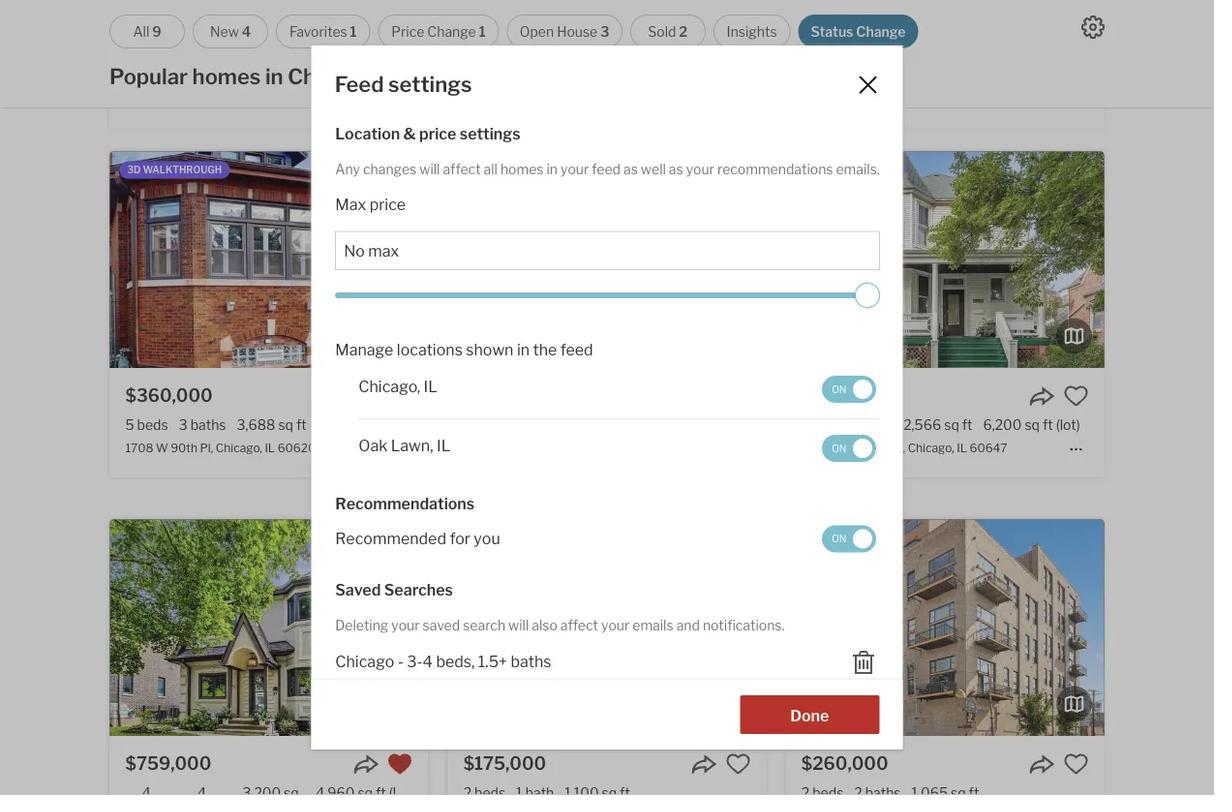 Task type: locate. For each thing, give the bounding box(es) containing it.
3d walkthrough down olcott on the right of page
[[804, 164, 899, 176]]

3 up 90th
[[179, 417, 188, 433]]

4 beds
[[802, 417, 845, 433]]

baths
[[194, 67, 230, 84], [191, 417, 226, 433], [526, 435, 562, 452], [511, 653, 551, 672]]

bath up olcott on the right of page
[[865, 67, 893, 84]]

will left also
[[508, 617, 529, 634]]

1 vertical spatial will
[[508, 617, 529, 634]]

3 baths up "pl," at the left bottom of the page
[[179, 417, 226, 433]]

60644
[[644, 92, 683, 106]]

2 bath from the top
[[865, 417, 893, 433]]

sq up 60620
[[278, 417, 294, 433]]

3,125 right 3,688 sq ft
[[317, 417, 352, 433]]

feed left well
[[592, 161, 621, 177]]

deleting
[[335, 617, 388, 634]]

change right status
[[857, 23, 906, 40]]

baths down "1.5" on the bottom left of page
[[526, 435, 562, 452]]

s
[[156, 92, 164, 106]]

1 bath up bernard
[[855, 417, 893, 433]]

3d down 1655
[[127, 164, 141, 176]]

—
[[241, 67, 253, 84]]

2 change from the left
[[857, 23, 906, 40]]

0 vertical spatial 1 bath
[[855, 67, 893, 84]]

will down location & price settings
[[419, 161, 440, 177]]

affect right also
[[560, 617, 598, 634]]

Max price input text field
[[344, 242, 871, 261]]

il left 60644 on the right of the page
[[632, 92, 642, 106]]

2 vertical spatial 4
[[422, 653, 433, 672]]

3,125 up 60623
[[295, 67, 330, 84]]

il for 1708 w 90th pl, chicago, il 60620
[[265, 441, 275, 456]]

emails.
[[836, 161, 880, 177]]

ave,
[[221, 92, 244, 106], [557, 92, 580, 106], [882, 92, 905, 106]]

chicago up 60623
[[288, 63, 371, 90]]

in left the
[[517, 340, 530, 359]]

saved
[[335, 580, 381, 599]]

1 horizontal spatial walkthrough
[[820, 164, 899, 176]]

any changes will affect all homes in your feed as well as your recommendations emails.
[[335, 161, 880, 177]]

0 horizontal spatial affect
[[443, 161, 481, 177]]

0 vertical spatial settings
[[389, 71, 472, 98]]

affect left all
[[443, 161, 481, 177]]

sq right 3,196
[[627, 417, 643, 433]]

0 horizontal spatial as
[[623, 161, 638, 177]]

in right the —
[[265, 63, 283, 90]]

1708 w 90th pl, chicago, il 60620
[[125, 441, 316, 456]]

0 horizontal spatial 3d walkthrough
[[127, 164, 222, 176]]

3 baths for $360,000
[[179, 417, 226, 433]]

0 horizontal spatial 4
[[242, 23, 251, 40]]

in right all
[[546, 161, 558, 177]]

0 vertical spatial in
[[265, 63, 283, 90]]

open
[[520, 23, 554, 40]]

2 3d from the left
[[804, 164, 818, 176]]

3-
[[407, 653, 422, 672]]

1.5
[[535, 417, 553, 433]]

you
[[474, 529, 500, 548]]

3 down photo of 719 n lockwood ave, chicago, il 60644
[[601, 23, 610, 40]]

0 vertical spatial 4
[[242, 23, 251, 40]]

2 ave, from the left
[[557, 92, 580, 106]]

popular homes in chicago
[[110, 63, 371, 90]]

photo of 3705 n olcott ave, chicago, il 60634 image
[[787, 0, 1105, 19]]

3 left "1.5" on the bottom left of page
[[480, 417, 489, 433]]

3 beds
[[464, 67, 506, 84], [469, 417, 500, 452]]

beds right 5
[[137, 417, 168, 433]]

5
[[125, 417, 134, 433]]

2 horizontal spatial in
[[546, 161, 558, 177]]

1 horizontal spatial 3d
[[804, 164, 818, 176]]

favorite button image
[[388, 34, 413, 59], [726, 34, 751, 59], [1064, 34, 1089, 59], [1064, 384, 1089, 409]]

n right 2438
[[834, 441, 843, 456]]

affect
[[443, 161, 481, 177], [560, 617, 598, 634]]

sq up 60623
[[333, 67, 348, 84]]

0 vertical spatial will
[[419, 161, 440, 177]]

chicago, for 2438 n bernard st, chicago, il 60647
[[908, 441, 955, 456]]

bath for 832
[[865, 67, 893, 84]]

1 up bernard
[[855, 417, 862, 433]]

as right well
[[669, 161, 683, 177]]

beds up s
[[141, 67, 172, 84]]

feed
[[592, 161, 621, 177], [560, 340, 593, 359]]

(lot) right 6,200
[[1057, 417, 1081, 433]]

1 horizontal spatial price
[[419, 124, 456, 143]]

3 up the lawndale
[[183, 67, 191, 84]]

ave, for olcott
[[882, 92, 905, 106]]

chicago
[[288, 63, 371, 90], [335, 653, 394, 672]]

1 bath up olcott on the right of page
[[855, 67, 893, 84]]

the
[[533, 340, 557, 359]]

1 vertical spatial feed
[[560, 340, 593, 359]]

0 vertical spatial bath
[[865, 67, 893, 84]]

favorite button checkbox for $129,000
[[388, 34, 413, 59]]

Status Change radio
[[799, 15, 919, 48]]

3,125 sq ft (lot) up 60623
[[295, 67, 389, 84]]

3d for $850,000
[[804, 164, 818, 176]]

3 baths for $129,000
[[183, 67, 230, 84]]

ave, down popular homes in chicago
[[221, 92, 244, 106]]

ave, right lockwood
[[557, 92, 580, 106]]

walkthrough down the lawndale
[[143, 164, 222, 176]]

your
[[561, 161, 589, 177], [686, 161, 714, 177], [391, 617, 420, 634], [601, 617, 630, 634]]

recommended for you
[[335, 529, 500, 548]]

beds up 2438
[[814, 417, 845, 433]]

favorite button image for $279,900
[[1064, 34, 1089, 59]]

photo of 2142 w rosemont ave unit 3d, chicago, il 60659 image
[[448, 520, 767, 736]]

n right the 3705
[[835, 92, 843, 106]]

0 horizontal spatial ave,
[[221, 92, 244, 106]]

ft
[[274, 67, 285, 84], [351, 67, 362, 84], [951, 67, 961, 84], [296, 417, 307, 433], [373, 417, 384, 433], [715, 417, 725, 433], [963, 417, 973, 433], [1043, 417, 1054, 433], [610, 435, 621, 452]]

2 horizontal spatial 4
[[802, 417, 811, 433]]

1 horizontal spatial ave,
[[557, 92, 580, 106]]

favorite button checkbox
[[388, 34, 413, 59], [726, 34, 751, 59], [388, 752, 413, 777], [726, 752, 751, 777], [1064, 752, 1089, 777]]

832 sq ft
[[904, 67, 961, 84]]

chicago, down 2,566 sq ft
[[908, 441, 955, 456]]

homes right all
[[500, 161, 544, 177]]

il left 60647
[[957, 441, 968, 456]]

all
[[484, 161, 497, 177]]

3d walkthrough
[[127, 164, 222, 176], [804, 164, 899, 176]]

photo of 2545 s dearborn st #313, chicago, il 60616 image
[[787, 520, 1105, 736]]

baths right '1.5+'
[[511, 653, 551, 672]]

your left saved
[[391, 617, 420, 634]]

0 horizontal spatial walkthrough
[[143, 164, 222, 176]]

st,
[[892, 441, 906, 456]]

beds for $160,000
[[475, 67, 506, 84]]

bath
[[865, 67, 893, 84], [865, 417, 893, 433]]

bath up bernard
[[865, 417, 893, 433]]

il left 60623
[[296, 92, 306, 106]]

beds for $129,000
[[141, 67, 172, 84]]

3,688 sq ft
[[237, 417, 307, 433]]

favorite button image for $360,000
[[388, 384, 413, 409]]

change right price
[[428, 23, 476, 40]]

1 change from the left
[[428, 23, 476, 40]]

2 horizontal spatial ave,
[[882, 92, 905, 106]]

sq right 2,566
[[945, 417, 960, 433]]

3 baths up the lawndale
[[183, 67, 230, 84]]

ave, right olcott on the right of page
[[882, 92, 905, 106]]

(lot) up the location
[[365, 67, 389, 84]]

New radio
[[193, 15, 268, 48]]

il right lawn,
[[436, 436, 450, 455]]

favorite button checkbox for $279,900
[[1064, 34, 1089, 59]]

il
[[296, 92, 306, 106], [632, 92, 642, 106], [957, 92, 967, 106], [423, 377, 437, 396], [436, 436, 450, 455], [265, 441, 275, 456], [957, 441, 968, 456]]

(lot) up oak lawn, il
[[387, 417, 411, 433]]

change for price
[[428, 23, 476, 40]]

1 bath for 2,566 sq ft
[[855, 417, 893, 433]]

favorite button checkbox
[[1064, 34, 1089, 59], [388, 384, 413, 409], [1064, 384, 1089, 409]]

0 vertical spatial homes
[[192, 63, 261, 90]]

1 bath
[[855, 67, 893, 84], [855, 417, 893, 433]]

3,125 sq ft (lot)
[[295, 67, 389, 84], [317, 417, 411, 433], [659, 417, 753, 433]]

2 3d walkthrough from the left
[[804, 164, 899, 176]]

settings
[[389, 71, 472, 98], [460, 124, 520, 143]]

chicago, for 719 n lockwood ave, chicago, il 60644
[[583, 92, 629, 106]]

chicago left -
[[335, 653, 394, 672]]

(lot) for $129,000
[[365, 67, 389, 84]]

3d for $360,000
[[127, 164, 141, 176]]

beds for $850,000
[[814, 417, 845, 433]]

1 up olcott on the right of page
[[855, 67, 862, 84]]

your right well
[[686, 161, 714, 177]]

done
[[791, 706, 830, 725]]

baths for 11 beds
[[194, 67, 230, 84]]

0 horizontal spatial 3d
[[127, 164, 141, 176]]

baths up "pl," at the left bottom of the page
[[191, 417, 226, 433]]

Favorites radio
[[276, 15, 371, 48]]

oak
[[358, 436, 387, 455]]

0 vertical spatial 3 baths
[[183, 67, 230, 84]]

search
[[463, 617, 505, 634]]

1 3d walkthrough from the left
[[127, 164, 222, 176]]

ft inside "3,196 sq ft"
[[610, 435, 621, 452]]

0 horizontal spatial in
[[265, 63, 283, 90]]

1 horizontal spatial 3d walkthrough
[[804, 164, 899, 176]]

5 beds
[[125, 417, 168, 433]]

1 ave, from the left
[[221, 92, 244, 106]]

3 beds up 719
[[464, 67, 506, 84]]

3 beds left "1.5 baths"
[[469, 417, 500, 452]]

3,125 sq ft (lot) right "3,196 sq ft"
[[659, 417, 753, 433]]

1 horizontal spatial affect
[[560, 617, 598, 634]]

1 vertical spatial price
[[369, 195, 406, 214]]

1 horizontal spatial change
[[857, 23, 906, 40]]

1 horizontal spatial homes
[[500, 161, 544, 177]]

manage
[[335, 340, 393, 359]]

sq right 6,200
[[1025, 417, 1040, 433]]

will
[[419, 161, 440, 177], [508, 617, 529, 634]]

location & price settings
[[335, 124, 520, 143]]

favorite button image
[[388, 384, 413, 409], [388, 752, 413, 777], [726, 752, 751, 777], [1064, 752, 1089, 777]]

walkthrough
[[143, 164, 222, 176], [820, 164, 899, 176]]

chicago, left 60644 on the right of the page
[[583, 92, 629, 106]]

1 vertical spatial 1 bath
[[855, 417, 893, 433]]

pl,
[[200, 441, 213, 456]]

1 walkthrough from the left
[[143, 164, 222, 176]]

il down 3,688 sq ft
[[265, 441, 275, 456]]

2 walkthrough from the left
[[820, 164, 899, 176]]

favorite button image for $175,000
[[726, 752, 751, 777]]

&
[[403, 124, 416, 143]]

chicago, down 832 sq ft
[[908, 92, 954, 106]]

1 vertical spatial bath
[[865, 417, 893, 433]]

4 right new
[[242, 23, 251, 40]]

3 ave, from the left
[[882, 92, 905, 106]]

sq right 832
[[933, 67, 948, 84]]

3d walkthrough for $850,000
[[804, 164, 899, 176]]

photo of 1708 w 90th pl, chicago, il 60620 image
[[110, 152, 428, 368]]

3,125 right "3,196 sq ft"
[[659, 417, 694, 433]]

1 bath for 832 sq ft
[[855, 67, 893, 84]]

also
[[532, 617, 557, 634]]

0 horizontal spatial will
[[419, 161, 440, 177]]

all
[[133, 23, 149, 40]]

1 3d from the left
[[127, 164, 141, 176]]

1 bath from the top
[[865, 67, 893, 84]]

1 left open
[[479, 23, 486, 40]]

1.5 baths
[[526, 417, 562, 452]]

0 vertical spatial price
[[419, 124, 456, 143]]

beds up 719
[[475, 67, 506, 84]]

chicago, il
[[358, 377, 437, 396]]

settings up all
[[460, 124, 520, 143]]

0 horizontal spatial homes
[[192, 63, 261, 90]]

homes
[[192, 63, 261, 90], [500, 161, 544, 177]]

feed right the
[[560, 340, 593, 359]]

3
[[601, 23, 610, 40], [183, 67, 191, 84], [464, 67, 472, 84], [179, 417, 188, 433], [480, 417, 489, 433]]

lawn,
[[391, 436, 433, 455]]

chicago, down "3,688"
[[216, 441, 262, 456]]

il for 719 n lockwood ave, chicago, il 60644
[[632, 92, 642, 106]]

3,125 sq ft (lot) up the oak
[[317, 417, 411, 433]]

2 as from the left
[[669, 161, 683, 177]]

4 up 2438
[[802, 417, 811, 433]]

n right 719
[[486, 92, 495, 106]]

chicago, for 1655 s lawndale ave, chicago, il 60623
[[247, 92, 293, 106]]

1 horizontal spatial as
[[669, 161, 683, 177]]

chicago, down — sq ft
[[247, 92, 293, 106]]

sq right the —
[[256, 67, 271, 84]]

1708
[[125, 441, 154, 456]]

1 horizontal spatial in
[[517, 340, 530, 359]]

1 inside favorites radio
[[350, 23, 357, 40]]

$129,000
[[125, 35, 209, 56]]

n for 2438
[[834, 441, 843, 456]]

2 vertical spatial in
[[517, 340, 530, 359]]

beds
[[141, 67, 172, 84], [475, 67, 506, 84], [137, 417, 168, 433], [814, 417, 845, 433], [469, 435, 500, 452]]

option group
[[110, 15, 919, 48]]

3d
[[127, 164, 141, 176], [804, 164, 818, 176]]

settings up location & price settings
[[389, 71, 472, 98]]

4 right -
[[422, 653, 433, 672]]

and
[[676, 617, 700, 634]]

as
[[623, 161, 638, 177], [669, 161, 683, 177]]

price
[[392, 23, 425, 40]]

price
[[419, 124, 456, 143], [369, 195, 406, 214]]

1 vertical spatial homes
[[500, 161, 544, 177]]

3d left emails.
[[804, 164, 818, 176]]

(lot) left 4 beds
[[728, 417, 753, 433]]

as left well
[[623, 161, 638, 177]]

change for status
[[857, 23, 906, 40]]

1 vertical spatial 3 baths
[[179, 417, 226, 433]]

3d walkthrough down s
[[127, 164, 222, 176]]

1 inside price change radio
[[479, 23, 486, 40]]

open house 3
[[520, 23, 610, 40]]

2,566
[[904, 417, 942, 433]]

homes up 1655 s lawndale ave, chicago, il 60623
[[192, 63, 261, 90]]

1 right the favorites
[[350, 23, 357, 40]]

any
[[335, 161, 360, 177]]

all 9
[[133, 23, 161, 40]]

walkthrough for $850,000
[[820, 164, 899, 176]]

0 horizontal spatial change
[[428, 23, 476, 40]]

il left 60634
[[957, 92, 967, 106]]

price down changes
[[369, 195, 406, 214]]

baths up the lawndale
[[194, 67, 230, 84]]

price right &
[[419, 124, 456, 143]]

photo of 5931 n kostner ave, chicago, il 60646 image
[[110, 520, 428, 736]]

walkthrough down olcott on the right of page
[[820, 164, 899, 176]]

0 horizontal spatial price
[[369, 195, 406, 214]]

60634
[[970, 92, 1008, 106]]



Task type: describe. For each thing, give the bounding box(es) containing it.
baths for 3 beds
[[526, 435, 562, 452]]

favorite button image for $260,000
[[1064, 752, 1089, 777]]

bath for 2,566
[[865, 417, 893, 433]]

saved searches
[[335, 580, 453, 599]]

chicago, down the manage at left top
[[358, 377, 420, 396]]

insights
[[727, 23, 778, 40]]

60623
[[308, 92, 346, 106]]

emails
[[632, 617, 673, 634]]

0 vertical spatial affect
[[443, 161, 481, 177]]

90th
[[171, 441, 198, 456]]

favorite button checkbox for $175,000
[[726, 752, 751, 777]]

Price Change radio
[[378, 15, 499, 48]]

11
[[125, 67, 138, 84]]

1.5+
[[478, 653, 507, 672]]

ave, for lockwood
[[557, 92, 580, 106]]

recommended
[[335, 529, 446, 548]]

719 n lockwood ave, chicago, il 60644
[[464, 92, 683, 106]]

3705
[[802, 92, 832, 106]]

new
[[210, 23, 239, 40]]

searches
[[384, 580, 453, 599]]

shown
[[466, 340, 513, 359]]

beds left "1.5 baths"
[[469, 435, 500, 452]]

0 vertical spatial feed
[[592, 161, 621, 177]]

-
[[397, 653, 403, 672]]

$850,000
[[802, 385, 890, 406]]

il down locations in the left of the page
[[423, 377, 437, 396]]

Insights radio
[[714, 15, 791, 48]]

9
[[152, 23, 161, 40]]

your down 719 n lockwood ave, chicago, il 60644
[[561, 161, 589, 177]]

il for 3705 n olcott ave, chicago, il 60634
[[957, 92, 967, 106]]

3,196
[[589, 417, 625, 433]]

favorites
[[290, 23, 348, 40]]

olcott
[[846, 92, 880, 106]]

3,196 sq ft
[[589, 417, 643, 452]]

3705 n olcott ave, chicago, il 60634
[[802, 92, 1008, 106]]

lockwood
[[498, 92, 555, 106]]

0 vertical spatial 3 beds
[[464, 67, 506, 84]]

chicago - 3-4 beds, 1.5+ baths
[[335, 653, 551, 672]]

favorite button image for $850,000
[[1064, 384, 1089, 409]]

Sold radio
[[630, 15, 706, 48]]

for
[[449, 529, 470, 548]]

2
[[680, 23, 688, 40]]

Open House radio
[[507, 15, 623, 48]]

2438
[[802, 441, 832, 456]]

sold 2
[[648, 23, 688, 40]]

favorite button image for $759,000
[[388, 752, 413, 777]]

$759,000
[[125, 753, 211, 774]]

popular
[[110, 63, 188, 90]]

photo of 7411 s martin luther king dr, chicago, il 60619 image
[[448, 152, 767, 368]]

$260,000
[[802, 753, 889, 774]]

notifications.
[[703, 617, 785, 634]]

$279,900
[[802, 35, 887, 56]]

ave, for lawndale
[[221, 92, 244, 106]]

price change 1
[[392, 23, 486, 40]]

walkthrough for $360,000
[[143, 164, 222, 176]]

1 vertical spatial in
[[546, 161, 558, 177]]

— sq ft
[[241, 67, 285, 84]]

new 4
[[210, 23, 251, 40]]

(lot) for $360,000
[[387, 417, 411, 433]]

$160,000
[[464, 35, 548, 56]]

0 vertical spatial chicago
[[288, 63, 371, 90]]

3,125 sq ft (lot) for $129,000
[[295, 67, 389, 84]]

max
[[335, 195, 366, 214]]

1 vertical spatial 3 beds
[[469, 417, 500, 452]]

baths for 5 beds
[[191, 417, 226, 433]]

favorite button image for $160,000
[[726, 34, 751, 59]]

photo of 719 n lockwood ave, chicago, il 60644 image
[[448, 0, 767, 19]]

3,125 for $129,000
[[295, 67, 330, 84]]

1 horizontal spatial will
[[508, 617, 529, 634]]

chicago, for 1708 w 90th pl, chicago, il 60620
[[216, 441, 262, 456]]

sq inside "3,196 sq ft"
[[627, 417, 643, 433]]

feed
[[335, 71, 384, 98]]

4 inside "new" radio
[[242, 23, 251, 40]]

well
[[641, 161, 666, 177]]

3,125 for $360,000
[[317, 417, 352, 433]]

1 vertical spatial chicago
[[335, 653, 394, 672]]

2,566 sq ft
[[904, 417, 973, 433]]

favorite button checkbox for $360,000
[[388, 384, 413, 409]]

11 beds
[[125, 67, 172, 84]]

1 horizontal spatial 4
[[422, 653, 433, 672]]

locations
[[397, 340, 462, 359]]

sq right "3,196 sq ft"
[[697, 417, 712, 433]]

changes
[[363, 161, 416, 177]]

6,200
[[984, 417, 1023, 433]]

719
[[464, 92, 484, 106]]

2438 n bernard st, chicago, il 60647
[[802, 441, 1008, 456]]

1 vertical spatial affect
[[560, 617, 598, 634]]

1655
[[125, 92, 154, 106]]

favorite button checkbox for $260,000
[[1064, 752, 1089, 777]]

3d walkthrough for $360,000
[[127, 164, 222, 176]]

sq up the oak
[[355, 417, 370, 433]]

3,125 sq ft (lot) for $360,000
[[317, 417, 411, 433]]

All radio
[[110, 15, 185, 48]]

option group containing all
[[110, 15, 919, 48]]

favorite button checkbox for $850,000
[[1064, 384, 1089, 409]]

feed settings
[[335, 71, 472, 98]]

il for 1655 s lawndale ave, chicago, il 60623
[[296, 92, 306, 106]]

3 inside open house option
[[601, 23, 610, 40]]

beds for $360,000
[[137, 417, 168, 433]]

(lot) for $850,000
[[1057, 417, 1081, 433]]

status
[[811, 23, 854, 40]]

favorite button image for $129,000
[[388, 34, 413, 59]]

favorite button checkbox for $160,000
[[726, 34, 751, 59]]

1 as from the left
[[623, 161, 638, 177]]

3 inside 3 beds
[[480, 417, 489, 433]]

beds,
[[436, 653, 475, 672]]

3 up 719
[[464, 67, 472, 84]]

photo of 2438 n bernard st, chicago, il 60647 image
[[787, 152, 1105, 368]]

your left the emails
[[601, 617, 630, 634]]

$360,000
[[125, 385, 213, 406]]

1655 s lawndale ave, chicago, il 60623
[[125, 92, 346, 106]]

n for 3705
[[835, 92, 843, 106]]

n for 719
[[486, 92, 495, 106]]

location
[[335, 124, 400, 143]]

60620
[[278, 441, 316, 456]]

Max price slider range field
[[335, 283, 880, 308]]

il for 2438 n bernard st, chicago, il 60647
[[957, 441, 968, 456]]

1 vertical spatial settings
[[460, 124, 520, 143]]

60647
[[970, 441, 1008, 456]]

1 vertical spatial 4
[[802, 417, 811, 433]]

photo of 1655 s lawndale ave, chicago, il 60623 image
[[110, 0, 428, 19]]

832
[[904, 67, 930, 84]]

recommendations
[[335, 494, 474, 513]]

sold
[[648, 23, 677, 40]]

oak lawn, il
[[358, 436, 450, 455]]

saved
[[422, 617, 460, 634]]

house
[[557, 23, 598, 40]]

bernard
[[846, 441, 889, 456]]

3,688
[[237, 417, 276, 433]]

6,200 sq ft (lot)
[[984, 417, 1081, 433]]

lawndale
[[166, 92, 218, 106]]

chicago, for 3705 n olcott ave, chicago, il 60634
[[908, 92, 954, 106]]

recommendations
[[717, 161, 833, 177]]

status change
[[811, 23, 906, 40]]

favorite button checkbox for $759,000
[[388, 752, 413, 777]]

$175,000
[[464, 753, 547, 774]]



Task type: vqa. For each thing, say whether or not it's contained in the screenshot.
ADD
no



